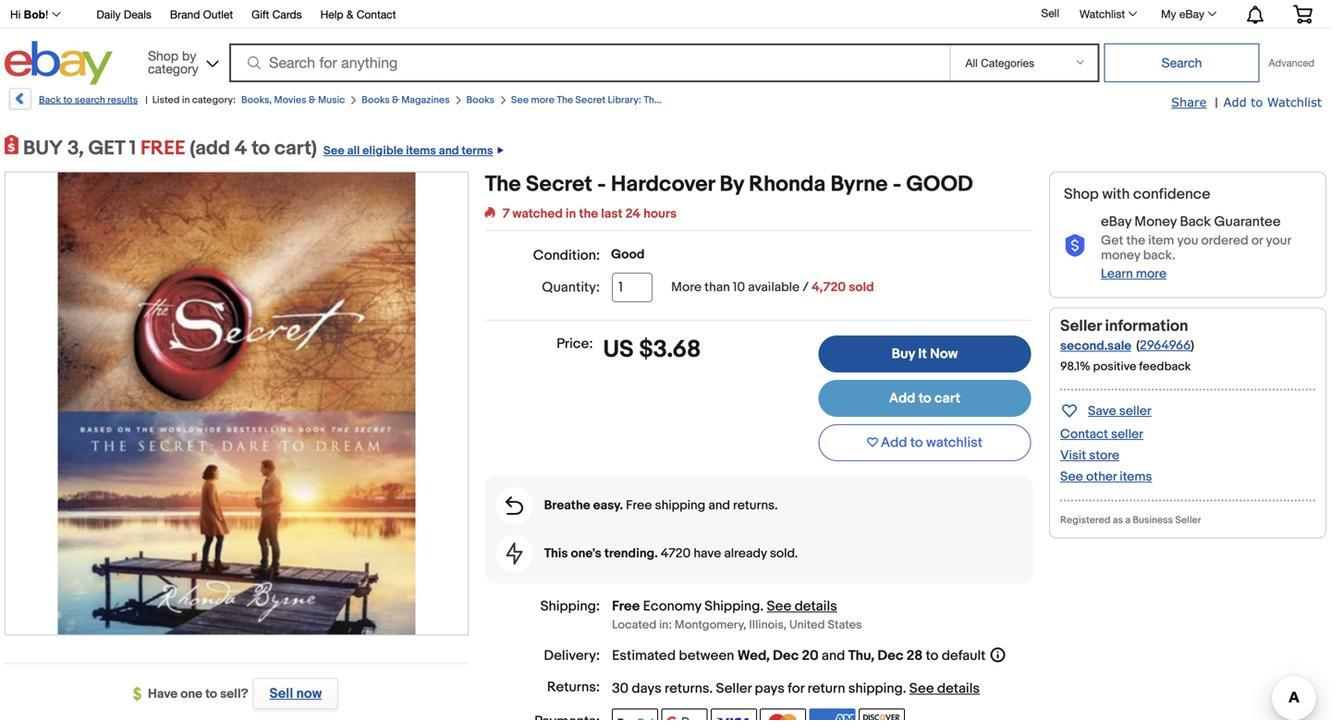 Task type: locate. For each thing, give the bounding box(es) containing it.
seller inside us $3.68 'main content'
[[716, 680, 752, 697]]

more inside the ebay money back guarantee get the item you ordered or your money back. learn more
[[1136, 266, 1167, 282]]

dec
[[773, 648, 799, 664], [878, 648, 904, 664]]

1 horizontal spatial in
[[566, 206, 576, 222]]

0 horizontal spatial watchlist
[[1080, 7, 1125, 20]]

1 vertical spatial back
[[1180, 214, 1211, 230]]

. down 'between'
[[709, 680, 713, 697]]

details inside free economy shipping . see details located in: montgomery, illinois, united states
[[795, 598, 837, 615]]

gift cards
[[252, 8, 302, 21]]

1 horizontal spatial sell
[[1041, 7, 1060, 20]]

4720
[[661, 546, 691, 562]]

one
[[181, 686, 202, 702]]

seller inside button
[[1119, 404, 1152, 419]]

and left the "terms"
[[439, 144, 459, 158]]

ebay inside account navigation
[[1180, 7, 1205, 20]]

discover image
[[859, 709, 905, 720]]

ebay money back guarantee get the item you ordered or your money back. learn more
[[1101, 214, 1291, 282]]

the up 7 on the left of page
[[485, 172, 521, 198]]

see
[[511, 94, 529, 106], [323, 144, 344, 158], [1060, 469, 1083, 485], [767, 598, 792, 615], [910, 680, 934, 697]]

1 horizontal spatial items
[[1120, 469, 1152, 485]]

google pay image
[[661, 709, 708, 720]]

the right 'get'
[[1127, 233, 1146, 249]]

0 horizontal spatial and
[[439, 144, 459, 158]]

free right easy.
[[626, 498, 652, 514]]

1 horizontal spatial seller
[[1060, 317, 1102, 336]]

2 horizontal spatial seller
[[1175, 514, 1201, 526]]

see right books link in the left top of the page
[[511, 94, 529, 106]]

1 - from the left
[[597, 172, 606, 198]]

24
[[626, 206, 641, 222]]

details up united
[[795, 598, 837, 615]]

seller inside "contact seller visit store see other items"
[[1111, 427, 1144, 442]]

and left returns.
[[709, 498, 730, 514]]

see down "28"
[[910, 680, 934, 697]]

save seller button
[[1060, 400, 1152, 421]]

back to search results link
[[7, 88, 138, 116]]

and
[[439, 144, 459, 158], [709, 498, 730, 514], [822, 648, 845, 664]]

!
[[45, 8, 48, 21]]

1 vertical spatial seller
[[1111, 427, 1144, 442]]

get
[[88, 136, 125, 160]]

0 horizontal spatial items
[[406, 144, 436, 158]]

in right listed
[[182, 94, 190, 106]]

. up illinois,
[[760, 598, 764, 615]]

days
[[632, 680, 662, 697]]

1 horizontal spatial .
[[760, 598, 764, 615]]

get
[[1101, 233, 1124, 249]]

1 horizontal spatial details
[[937, 680, 980, 697]]

return
[[808, 680, 845, 697]]

1 vertical spatial with details__icon image
[[506, 497, 523, 515]]

0 vertical spatial items
[[406, 144, 436, 158]]

1 horizontal spatial &
[[347, 8, 354, 21]]

2 - from the left
[[893, 172, 902, 198]]

ebay up 'get'
[[1101, 214, 1132, 230]]

shipping
[[655, 498, 706, 514], [849, 680, 903, 697]]

0 horizontal spatial the
[[485, 172, 521, 198]]

seller right 'save'
[[1119, 404, 1152, 419]]

back left the search
[[39, 94, 61, 106]]

0 horizontal spatial books
[[362, 94, 390, 106]]

1 vertical spatial add
[[889, 390, 916, 407]]

shop up listed
[[148, 48, 179, 63]]

my
[[1161, 7, 1177, 20]]

by
[[182, 48, 196, 63], [695, 94, 706, 106]]

the right the library:
[[644, 94, 660, 106]]

0 vertical spatial details
[[795, 598, 837, 615]]

2 horizontal spatial &
[[392, 94, 399, 106]]

1 dec from the left
[[773, 648, 799, 664]]

shipping up discover image
[[849, 680, 903, 697]]

sell inside account navigation
[[1041, 7, 1060, 20]]

see all eligible items and terms
[[323, 144, 493, 158]]

secret right the library:
[[662, 94, 693, 106]]

seller for save
[[1119, 404, 1152, 419]]

seller
[[1060, 317, 1102, 336], [1175, 514, 1201, 526], [716, 680, 752, 697]]

0 vertical spatial in
[[182, 94, 190, 106]]

0 vertical spatial seller
[[1119, 404, 1152, 419]]

0 horizontal spatial sell
[[269, 686, 293, 702]]

american express image
[[809, 709, 856, 720]]

results
[[107, 94, 138, 106]]

more down search for anything text field
[[531, 94, 555, 106]]

1 vertical spatial shop
[[1064, 185, 1099, 203]]

trending.
[[604, 546, 658, 562]]

None submit
[[1104, 43, 1260, 82]]

. inside free economy shipping . see details located in: montgomery, illinois, united states
[[760, 598, 764, 615]]

. for returns
[[709, 680, 713, 697]]

98.1%
[[1060, 360, 1091, 374]]

deals
[[124, 8, 152, 21]]

0 vertical spatial more
[[531, 94, 555, 106]]

0 vertical spatial see details link
[[767, 598, 837, 615]]

it
[[918, 346, 927, 362]]

and for terms
[[439, 144, 459, 158]]

seller for registered as a business seller
[[1175, 514, 1201, 526]]

.
[[760, 598, 764, 615], [709, 680, 713, 697], [903, 680, 906, 697]]

0 vertical spatial ebay
[[1180, 7, 1205, 20]]

0 horizontal spatial by
[[182, 48, 196, 63]]

in for listed
[[182, 94, 190, 106]]

seller up second.sale link
[[1060, 317, 1102, 336]]

| listed in category:
[[145, 94, 236, 106]]

1 vertical spatial free
[[612, 598, 640, 615]]

0 horizontal spatial seller
[[716, 680, 752, 697]]

ebay right the 'my'
[[1180, 7, 1205, 20]]

2 horizontal spatial the
[[644, 94, 660, 106]]

0 horizontal spatial shop
[[148, 48, 179, 63]]

0 vertical spatial the
[[579, 206, 598, 222]]

price:
[[557, 336, 593, 352]]

dec left 20
[[773, 648, 799, 664]]

0 vertical spatial contact
[[357, 8, 396, 21]]

- right byrne
[[893, 172, 902, 198]]

see details link up united
[[767, 598, 837, 615]]

1 horizontal spatial see details link
[[910, 680, 980, 697]]

seller for 30 days returns . seller pays for return shipping . see details
[[716, 680, 752, 697]]

1 horizontal spatial the
[[1127, 233, 1146, 249]]

contact up visit store link
[[1060, 427, 1108, 442]]

add inside add to watchlist button
[[881, 435, 907, 451]]

seller right business
[[1175, 514, 1201, 526]]

shop left with
[[1064, 185, 1099, 203]]

1 horizontal spatial shipping
[[849, 680, 903, 697]]

with details__icon image for breathe easy.
[[506, 497, 523, 515]]

sell for sell now
[[269, 686, 293, 702]]

0 horizontal spatial the
[[579, 206, 598, 222]]

search
[[75, 94, 105, 106]]

with details__icon image left this
[[506, 543, 523, 565]]

1 vertical spatial sell
[[269, 686, 293, 702]]

books right music in the top of the page
[[362, 94, 390, 106]]

. up discover image
[[903, 680, 906, 697]]

7
[[503, 206, 510, 222]]

my ebay
[[1161, 7, 1205, 20]]

1 horizontal spatial books
[[466, 94, 495, 106]]

0 horizontal spatial &
[[309, 94, 316, 106]]

2964966 link
[[1140, 338, 1191, 354]]

share button
[[1171, 94, 1207, 111]]

1 vertical spatial the
[[1127, 233, 1146, 249]]

items right other
[[1120, 469, 1152, 485]]

add inside add to cart link
[[889, 390, 916, 407]]

0 horizontal spatial details
[[795, 598, 837, 615]]

contact inside "contact seller visit store see other items"
[[1060, 427, 1108, 442]]

to down the advanced link
[[1251, 95, 1263, 109]]

by down the brand
[[182, 48, 196, 63]]

0 horizontal spatial -
[[597, 172, 606, 198]]

a
[[1126, 514, 1131, 526]]

seller inside seller information second.sale ( 2964966 ) 98.1% positive feedback
[[1060, 317, 1102, 336]]

to inside share | add to watchlist
[[1251, 95, 1263, 109]]

listed
[[152, 94, 180, 106]]

byrne
[[831, 172, 888, 198]]

sell link
[[1033, 7, 1068, 20]]

&
[[347, 8, 354, 21], [309, 94, 316, 106], [392, 94, 399, 106]]

& right help
[[347, 8, 354, 21]]

0 horizontal spatial |
[[145, 94, 148, 106]]

back
[[39, 94, 61, 106], [1180, 214, 1211, 230]]

)
[[1191, 338, 1195, 354]]

0 horizontal spatial in
[[182, 94, 190, 106]]

1 horizontal spatial rhonda
[[749, 172, 826, 198]]

secret up watched
[[526, 172, 593, 198]]

add
[[1224, 95, 1247, 109], [889, 390, 916, 407], [881, 435, 907, 451]]

see inside free economy shipping . see details located in: montgomery, illinois, united states
[[767, 598, 792, 615]]

watchlist right "sell" link
[[1080, 7, 1125, 20]]

dec left "28"
[[878, 648, 904, 664]]

free up located
[[612, 598, 640, 615]]

feedback
[[1139, 360, 1191, 374]]

0 vertical spatial shipping
[[655, 498, 706, 514]]

0 horizontal spatial ebay
[[1101, 214, 1132, 230]]

help & contact link
[[320, 5, 396, 25]]

& inside account navigation
[[347, 8, 354, 21]]

books for books
[[466, 94, 495, 106]]

1 vertical spatial seller
[[1175, 514, 1201, 526]]

in right watched
[[566, 206, 576, 222]]

1 vertical spatial ebay
[[1101, 214, 1132, 230]]

0 horizontal spatial back
[[39, 94, 61, 106]]

28
[[907, 648, 923, 664]]

see down visit
[[1060, 469, 1083, 485]]

books
[[362, 94, 390, 106], [466, 94, 495, 106]]

free economy shipping . see details located in: montgomery, illinois, united states
[[612, 598, 862, 632]]

1 horizontal spatial ebay
[[1180, 7, 1205, 20]]

1 vertical spatial rhonda
[[749, 172, 826, 198]]

to
[[63, 94, 72, 106], [1251, 95, 1263, 109], [252, 136, 270, 160], [919, 390, 932, 407], [910, 435, 923, 451], [926, 648, 939, 664], [205, 686, 217, 702]]

back up you
[[1180, 214, 1211, 230]]

ordered
[[1201, 233, 1249, 249]]

quantity:
[[542, 279, 600, 296]]

brand
[[170, 8, 200, 21]]

shipping up 4720
[[655, 498, 706, 514]]

1 horizontal spatial and
[[709, 498, 730, 514]]

to inside button
[[910, 435, 923, 451]]

to left the search
[[63, 94, 72, 106]]

ebay inside the ebay money back guarantee get the item you ordered or your money back. learn more
[[1101, 214, 1132, 230]]

0 vertical spatial back
[[39, 94, 61, 106]]

sell left now
[[269, 686, 293, 702]]

watchlist
[[1080, 7, 1125, 20], [1267, 95, 1322, 109]]

-
[[597, 172, 606, 198], [893, 172, 902, 198]]

watchlist down the advanced link
[[1267, 95, 1322, 109]]

1 horizontal spatial dec
[[878, 648, 904, 664]]

books up the "terms"
[[466, 94, 495, 106]]

items right eligible
[[406, 144, 436, 158]]

hardcover
[[611, 172, 715, 198]]

states
[[828, 618, 862, 632]]

rhonda inside us $3.68 'main content'
[[749, 172, 826, 198]]

sell for sell
[[1041, 7, 1060, 20]]

& left music in the top of the page
[[309, 94, 316, 106]]

the down search for anything text field
[[557, 94, 573, 106]]

more down the back.
[[1136, 266, 1167, 282]]

last
[[601, 206, 623, 222]]

0 horizontal spatial dec
[[773, 648, 799, 664]]

with details__icon image left breathe
[[506, 497, 523, 515]]

this one's trending. 4720 have already sold.
[[544, 546, 798, 562]]

2 vertical spatial add
[[881, 435, 907, 451]]

byrne...
[[744, 94, 778, 106]]

& for books
[[392, 94, 399, 106]]

1 vertical spatial more
[[1136, 266, 1167, 282]]

0 vertical spatial sell
[[1041, 7, 1060, 20]]

add right the share at the top right of page
[[1224, 95, 1247, 109]]

0 vertical spatial add
[[1224, 95, 1247, 109]]

shop for shop by category
[[148, 48, 179, 63]]

0 vertical spatial with details__icon image
[[1064, 235, 1086, 258]]

1 vertical spatial shipping
[[849, 680, 903, 697]]

as
[[1113, 514, 1123, 526]]

see up illinois,
[[767, 598, 792, 615]]

1 vertical spatial items
[[1120, 469, 1152, 485]]

1 horizontal spatial more
[[1136, 266, 1167, 282]]

0 vertical spatial watchlist
[[1080, 7, 1125, 20]]

- up last
[[597, 172, 606, 198]]

rhonda right by
[[749, 172, 826, 198]]

shop inside shop by category
[[148, 48, 179, 63]]

1 horizontal spatial contact
[[1060, 427, 1108, 442]]

contact right help
[[357, 8, 396, 21]]

1 vertical spatial in
[[566, 206, 576, 222]]

1 horizontal spatial |
[[1215, 95, 1218, 111]]

sell left watchlist 'link'
[[1041, 7, 1060, 20]]

my ebay link
[[1151, 3, 1225, 25]]

with details__icon image
[[1064, 235, 1086, 258], [506, 497, 523, 515], [506, 543, 523, 565]]

shipping
[[705, 598, 760, 615]]

seller up 'visa' image
[[716, 680, 752, 697]]

0 horizontal spatial .
[[709, 680, 713, 697]]

1 horizontal spatial back
[[1180, 214, 1211, 230]]

books & magazines link
[[362, 94, 450, 106]]

2 books from the left
[[466, 94, 495, 106]]

in inside us $3.68 'main content'
[[566, 206, 576, 222]]

(add
[[190, 136, 230, 160]]

with details__icon image left 'get'
[[1064, 235, 1086, 258]]

rhonda left byrne...
[[708, 94, 742, 106]]

located
[[612, 618, 657, 632]]

pays
[[755, 680, 785, 697]]

0 horizontal spatial contact
[[357, 8, 396, 21]]

1 horizontal spatial -
[[893, 172, 902, 198]]

gift cards link
[[252, 5, 302, 25]]

add down add to cart link at bottom
[[881, 435, 907, 451]]

store
[[1089, 448, 1120, 464]]

the secret - hardcover by rhonda byrne - good - picture 1 of 1 image
[[58, 172, 416, 635]]

4,720
[[812, 280, 846, 295]]

details down default
[[937, 680, 980, 697]]

add down 'buy'
[[889, 390, 916, 407]]

1 horizontal spatial by
[[695, 94, 706, 106]]

0 horizontal spatial shipping
[[655, 498, 706, 514]]

2 horizontal spatial and
[[822, 648, 845, 664]]

| left listed
[[145, 94, 148, 106]]

1 books from the left
[[362, 94, 390, 106]]

0 vertical spatial rhonda
[[708, 94, 742, 106]]

|
[[145, 94, 148, 106], [1215, 95, 1218, 111]]

category:
[[192, 94, 236, 106]]

0 vertical spatial by
[[182, 48, 196, 63]]

add inside share | add to watchlist
[[1224, 95, 1247, 109]]

0 vertical spatial seller
[[1060, 317, 1102, 336]]

add to cart link
[[819, 380, 1031, 417]]

. for shipping
[[760, 598, 764, 615]]

& left magazines
[[392, 94, 399, 106]]

sell now link
[[248, 678, 338, 710]]

1 vertical spatial watchlist
[[1267, 95, 1322, 109]]

0 vertical spatial shop
[[148, 48, 179, 63]]

returns:
[[547, 679, 600, 696]]

1 horizontal spatial watchlist
[[1267, 95, 1322, 109]]

seller for contact
[[1111, 427, 1144, 442]]

2964966
[[1140, 338, 1191, 354]]

1 vertical spatial and
[[709, 498, 730, 514]]

contact inside help & contact link
[[357, 8, 396, 21]]

magazines
[[401, 94, 450, 106]]

gift
[[252, 8, 269, 21]]

eligible
[[363, 144, 403, 158]]

| right share button
[[1215, 95, 1218, 111]]

books, movies & music
[[241, 94, 345, 106]]

2 vertical spatial seller
[[716, 680, 752, 697]]

2 vertical spatial with details__icon image
[[506, 543, 523, 565]]

1 horizontal spatial shop
[[1064, 185, 1099, 203]]

by left byrne...
[[695, 94, 706, 106]]

the left last
[[579, 206, 598, 222]]

other
[[1086, 469, 1117, 485]]

1 vertical spatial contact
[[1060, 427, 1108, 442]]

buy it now link
[[819, 336, 1031, 373]]

see details link down default
[[910, 680, 980, 697]]

and for returns.
[[709, 498, 730, 514]]

1 vertical spatial details
[[937, 680, 980, 697]]

and right 20
[[822, 648, 845, 664]]

0 horizontal spatial rhonda
[[708, 94, 742, 106]]

to left watchlist
[[910, 435, 923, 451]]

seller down save seller
[[1111, 427, 1144, 442]]

share
[[1171, 95, 1207, 109]]

1 vertical spatial by
[[695, 94, 706, 106]]

0 vertical spatial and
[[439, 144, 459, 158]]



Task type: vqa. For each thing, say whether or not it's contained in the screenshot.
rightmost off
no



Task type: describe. For each thing, give the bounding box(es) containing it.
movies
[[274, 94, 306, 106]]

add to cart
[[889, 390, 961, 407]]

buy 3, get 1 free (add 4 to cart)
[[23, 136, 317, 160]]

all
[[347, 144, 360, 158]]

default
[[942, 648, 986, 664]]

money
[[1101, 248, 1141, 263]]

| inside share | add to watchlist
[[1215, 95, 1218, 111]]

library:
[[608, 94, 641, 106]]

daily deals
[[96, 8, 152, 21]]

advanced link
[[1260, 44, 1324, 81]]

between
[[679, 648, 734, 664]]

2 horizontal spatial .
[[903, 680, 906, 697]]

see all eligible items and terms link
[[317, 136, 503, 160]]

see inside "contact seller visit store see other items"
[[1060, 469, 1083, 485]]

in for watched
[[566, 206, 576, 222]]

to right 4
[[252, 136, 270, 160]]

us
[[603, 336, 634, 364]]

good
[[611, 247, 645, 263]]

books, movies & music link
[[241, 94, 345, 106]]

category
[[148, 61, 198, 76]]

to right one at the bottom
[[205, 686, 217, 702]]

shop by category banner
[[0, 0, 1327, 90]]

brand outlet
[[170, 8, 233, 21]]

us $3.68 main content
[[485, 172, 1033, 720]]

add for add to cart
[[889, 390, 916, 407]]

now
[[930, 346, 958, 362]]

books for books & magazines
[[362, 94, 390, 106]]

shop for shop with confidence
[[1064, 185, 1099, 203]]

watchlist
[[926, 435, 983, 451]]

more
[[671, 280, 702, 295]]

back to search results
[[39, 94, 138, 106]]

0 horizontal spatial see details link
[[767, 598, 837, 615]]

help & contact
[[320, 8, 396, 21]]

2 dec from the left
[[878, 648, 904, 664]]

already
[[724, 546, 767, 562]]

than
[[705, 280, 730, 295]]

this
[[544, 546, 568, 562]]

have
[[694, 546, 721, 562]]

back inside back to search results link
[[39, 94, 61, 106]]

see other items link
[[1060, 469, 1152, 485]]

watched
[[513, 206, 563, 222]]

7 watched in the last 24 hours
[[503, 206, 677, 222]]

buy it now
[[892, 346, 958, 362]]

back.
[[1143, 248, 1176, 263]]

(
[[1136, 338, 1140, 354]]

with
[[1102, 185, 1130, 203]]

see left all
[[323, 144, 344, 158]]

hours
[[644, 206, 677, 222]]

4
[[235, 136, 247, 160]]

sell now
[[269, 686, 322, 702]]

estimated between wed, dec 20 and thu, dec 28 to default
[[612, 648, 986, 664]]

save seller
[[1088, 404, 1152, 419]]

breathe easy. free shipping and returns.
[[544, 498, 778, 514]]

10
[[733, 280, 745, 295]]

breathe
[[544, 498, 590, 514]]

save
[[1088, 404, 1117, 419]]

add for add to watchlist
[[881, 435, 907, 451]]

more than 10 available / 4,720 sold
[[671, 280, 874, 295]]

illinois,
[[749, 618, 787, 632]]

with details__icon image for this one's trending.
[[506, 543, 523, 565]]

watchlist link
[[1070, 3, 1146, 25]]

music
[[318, 94, 345, 106]]

shop by category button
[[140, 41, 223, 81]]

terms
[[462, 144, 493, 158]]

brand outlet link
[[170, 5, 233, 25]]

business
[[1133, 514, 1173, 526]]

hi
[[10, 8, 21, 21]]

sold.
[[770, 546, 798, 562]]

have one to sell?
[[148, 686, 248, 702]]

now
[[296, 686, 322, 702]]

in:
[[659, 618, 672, 632]]

the inside us $3.68 'main content'
[[579, 206, 598, 222]]

none submit inside shop by category banner
[[1104, 43, 1260, 82]]

watchlist inside watchlist 'link'
[[1080, 7, 1125, 20]]

guarantee
[[1214, 214, 1281, 230]]

& for help
[[347, 8, 354, 21]]

sell?
[[220, 686, 248, 702]]

watchlist inside share | add to watchlist
[[1267, 95, 1322, 109]]

the inside the ebay money back guarantee get the item you ordered or your money back. learn more
[[1127, 233, 1146, 249]]

2 vertical spatial and
[[822, 648, 845, 664]]

free inside free economy shipping . see details located in: montgomery, illinois, united states
[[612, 598, 640, 615]]

cards
[[272, 8, 302, 21]]

the inside us $3.68 'main content'
[[485, 172, 521, 198]]

20
[[802, 648, 819, 664]]

0 vertical spatial free
[[626, 498, 652, 514]]

contact seller visit store see other items
[[1060, 427, 1152, 485]]

information
[[1105, 317, 1189, 336]]

daily
[[96, 8, 121, 21]]

visit store link
[[1060, 448, 1120, 464]]

30 days returns . seller pays for return shipping . see details
[[612, 680, 980, 697]]

visit
[[1060, 448, 1086, 464]]

united
[[789, 618, 825, 632]]

paypal image
[[612, 709, 658, 720]]

account navigation
[[0, 0, 1327, 29]]

1 vertical spatial see details link
[[910, 680, 980, 697]]

or
[[1252, 233, 1263, 249]]

second.sale
[[1060, 338, 1132, 354]]

Quantity: text field
[[612, 273, 653, 302]]

your shopping cart image
[[1293, 5, 1314, 23]]

master card image
[[760, 709, 806, 720]]

1
[[129, 136, 136, 160]]

30
[[612, 680, 629, 697]]

1 horizontal spatial the
[[557, 94, 573, 106]]

Search for anything text field
[[232, 45, 946, 80]]

secret inside us $3.68 'main content'
[[526, 172, 593, 198]]

3,
[[67, 136, 84, 160]]

back inside the ebay money back guarantee get the item you ordered or your money back. learn more
[[1180, 214, 1211, 230]]

visa image
[[711, 709, 757, 720]]

help
[[320, 8, 343, 21]]

secret left the library:
[[575, 94, 606, 106]]

to right "28"
[[926, 648, 939, 664]]

one's
[[571, 546, 602, 562]]

wed,
[[738, 648, 770, 664]]

items inside "contact seller visit store see other items"
[[1120, 469, 1152, 485]]

thu,
[[848, 648, 875, 664]]

0 horizontal spatial more
[[531, 94, 555, 106]]

contact seller link
[[1060, 427, 1144, 442]]

the secret - hardcover by rhonda byrne - good
[[485, 172, 973, 198]]

dollar sign image
[[133, 687, 148, 702]]

by inside shop by category
[[182, 48, 196, 63]]

see more the secret library: the secret by rhonda byrne... link
[[511, 94, 778, 106]]

add to watchlist link
[[1224, 94, 1322, 111]]

to left the cart
[[919, 390, 932, 407]]

books,
[[241, 94, 272, 106]]

for
[[788, 680, 805, 697]]

with details__icon image for ebay money back guarantee
[[1064, 235, 1086, 258]]

shipping:
[[540, 598, 600, 615]]

item
[[1148, 233, 1174, 249]]

available
[[748, 280, 800, 295]]



